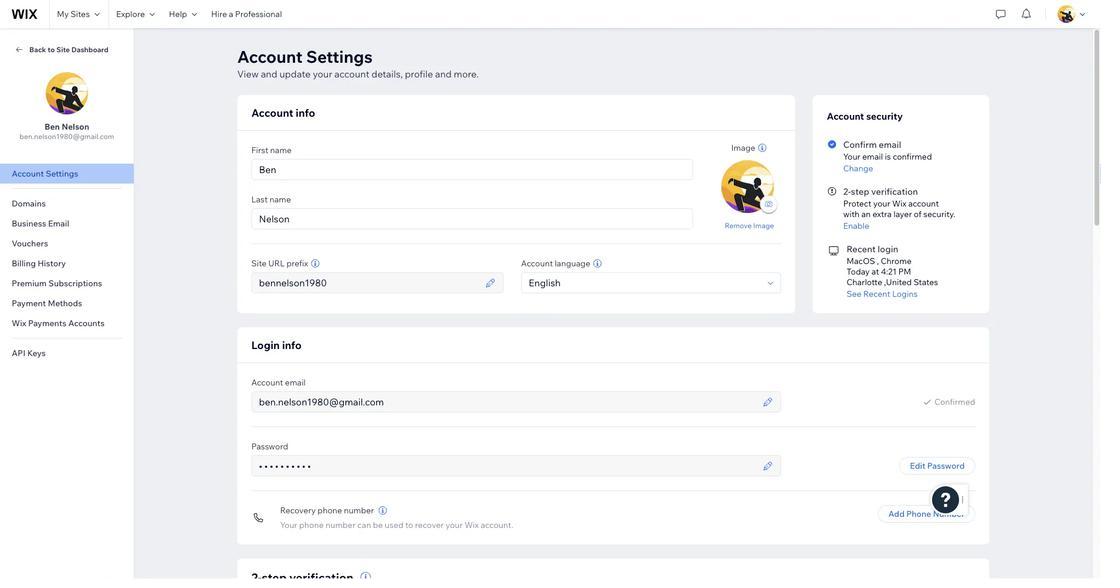 Task type: vqa. For each thing, say whether or not it's contained in the screenshot.
bottom 'phone'
yes



Task type: describe. For each thing, give the bounding box(es) containing it.
settings for account settings view and update your account details, profile and more.
[[306, 46, 373, 67]]

your inside account settings view and update your account details, profile and more.
[[313, 68, 332, 80]]

security.
[[923, 209, 955, 219]]

your inside confirm email your email is confirmed change
[[843, 151, 861, 162]]

domains
[[12, 198, 46, 209]]

ben.nelson1980@gmail.com
[[20, 132, 114, 141]]

recent login macos , chrome today at 4:21 pm charlotte ,united states see recent logins
[[847, 243, 938, 299]]

4:21
[[881, 266, 897, 277]]

hire a professional
[[211, 9, 282, 19]]

confirm
[[843, 139, 877, 150]]

your phone number can be used to recover your wix account.
[[280, 520, 513, 530]]

site url prefix
[[251, 258, 308, 268]]

1 vertical spatial to
[[405, 520, 413, 530]]

account for account info
[[251, 106, 293, 119]]

email for account
[[285, 377, 306, 388]]

Enter your first name. text field
[[256, 160, 689, 180]]

edit password
[[910, 461, 965, 471]]

of
[[914, 209, 922, 219]]

update
[[280, 68, 311, 80]]

wix payments accounts link
[[0, 313, 134, 333]]

ben nelson ben.nelson1980@gmail.com
[[20, 121, 114, 141]]

my sites
[[57, 9, 90, 19]]

premium subscriptions link
[[0, 273, 134, 293]]

see recent logins button
[[847, 289, 975, 299]]

protect
[[843, 198, 872, 209]]

security
[[866, 110, 903, 122]]

1 and from the left
[[261, 68, 277, 80]]

1 vertical spatial recent
[[863, 289, 891, 299]]

premium
[[12, 278, 47, 288]]

payment methods link
[[0, 293, 134, 313]]

an
[[862, 209, 871, 219]]

payments
[[28, 318, 66, 328]]

back to site dashboard link
[[14, 44, 120, 55]]

number
[[933, 509, 965, 519]]

at
[[872, 266, 879, 277]]

account language
[[521, 258, 590, 268]]

1 vertical spatial email
[[862, 151, 883, 162]]

methods
[[48, 298, 82, 308]]

help
[[169, 9, 187, 19]]

wix payments accounts
[[12, 318, 105, 328]]

accounts
[[68, 318, 105, 328]]

first name
[[251, 145, 292, 155]]

billing history link
[[0, 253, 134, 273]]

1 vertical spatial site
[[251, 258, 267, 268]]

prefix
[[287, 258, 308, 268]]

wix inside wix payments accounts link
[[12, 318, 26, 328]]

business email
[[12, 218, 69, 229]]

2-
[[843, 186, 851, 197]]

account settings view and update your account details, profile and more.
[[237, 46, 479, 80]]

2 and from the left
[[435, 68, 452, 80]]

password inside the edit password button
[[927, 461, 965, 471]]

account.
[[481, 520, 513, 530]]

pm
[[899, 266, 911, 277]]

0 horizontal spatial your
[[280, 520, 297, 530]]

account settings
[[12, 168, 78, 179]]

add
[[889, 509, 905, 519]]

is
[[885, 151, 891, 162]]

phone for recovery
[[318, 505, 342, 515]]

phone
[[907, 509, 931, 519]]

sidebar element
[[0, 28, 134, 579]]

macos
[[847, 256, 875, 266]]

view
[[237, 68, 259, 80]]

be
[[373, 520, 383, 530]]

account for account language
[[521, 258, 553, 268]]

enable button
[[843, 221, 974, 231]]

email for confirm
[[879, 139, 901, 150]]

with
[[843, 209, 860, 219]]

account email
[[251, 377, 306, 388]]

Email address text field
[[256, 392, 759, 412]]

billing history
[[12, 258, 66, 268]]

charlotte
[[847, 277, 882, 287]]

,united
[[884, 277, 912, 287]]

account for account email
[[251, 377, 283, 388]]

login
[[878, 243, 899, 254]]

0 horizontal spatial password
[[251, 441, 288, 451]]

vouchers
[[12, 238, 48, 248]]

2-step verification protect your wix account with an extra layer of security. enable
[[843, 186, 955, 231]]

number for recovery
[[344, 505, 374, 515]]

confirmed
[[893, 151, 932, 162]]

recover
[[415, 520, 444, 530]]

account info
[[251, 106, 315, 119]]

domains link
[[0, 194, 134, 214]]

keys
[[27, 348, 46, 358]]

email
[[48, 218, 69, 229]]

confirmed
[[935, 397, 975, 407]]

explore
[[116, 9, 145, 19]]

info for login info
[[282, 338, 302, 351]]

profile
[[405, 68, 433, 80]]

details,
[[372, 68, 403, 80]]

logins
[[892, 289, 918, 299]]

nelson
[[62, 121, 89, 132]]

can
[[357, 520, 371, 530]]

layer
[[894, 209, 912, 219]]



Task type: locate. For each thing, give the bounding box(es) containing it.
payment methods
[[12, 298, 82, 308]]

0 vertical spatial your
[[313, 68, 332, 80]]

your inside the 2-step verification protect your wix account with an extra layer of security. enable
[[873, 198, 891, 209]]

account security
[[827, 110, 903, 122]]

email left is
[[862, 151, 883, 162]]

0 vertical spatial email
[[879, 139, 901, 150]]

more.
[[454, 68, 479, 80]]

account down the "login"
[[251, 377, 283, 388]]

ben
[[45, 121, 60, 132]]

2 vertical spatial email
[[285, 377, 306, 388]]

account up the view
[[237, 46, 303, 67]]

account for account settings
[[12, 168, 44, 179]]

recent
[[847, 243, 876, 254], [863, 289, 891, 299]]

0 horizontal spatial to
[[48, 45, 55, 54]]

recovery phone number
[[280, 505, 374, 515]]

your up the change at the right top
[[843, 151, 861, 162]]

to
[[48, 45, 55, 54], [405, 520, 413, 530]]

last
[[251, 194, 268, 204]]

0 horizontal spatial account
[[334, 68, 369, 80]]

Enter your last name. text field
[[256, 209, 689, 229]]

0 vertical spatial info
[[296, 106, 315, 119]]

0 horizontal spatial your
[[313, 68, 332, 80]]

1 horizontal spatial settings
[[306, 46, 373, 67]]

chrome
[[881, 256, 912, 266]]

phone
[[318, 505, 342, 515], [299, 520, 324, 530]]

site
[[56, 45, 70, 54], [251, 258, 267, 268]]

1 vertical spatial password
[[927, 461, 965, 471]]

account inside sidebar 'element'
[[12, 168, 44, 179]]

wix up layer
[[892, 198, 907, 209]]

number
[[344, 505, 374, 515], [326, 520, 356, 530]]

remove image button
[[725, 220, 774, 231]]

add phone number
[[889, 509, 965, 519]]

account inside account settings view and update your account details, profile and more.
[[334, 68, 369, 80]]

name for first name
[[270, 145, 292, 155]]

your right recover
[[446, 520, 463, 530]]

info for account info
[[296, 106, 315, 119]]

account inside account settings view and update your account details, profile and more.
[[237, 46, 303, 67]]

name right first
[[270, 145, 292, 155]]

1 vertical spatial wix
[[12, 318, 26, 328]]

edit password button
[[900, 457, 975, 475]]

hire a professional link
[[204, 0, 289, 28]]

account up first name
[[251, 106, 293, 119]]

1 horizontal spatial site
[[251, 258, 267, 268]]

account up of
[[908, 198, 939, 209]]

0 vertical spatial settings
[[306, 46, 373, 67]]

used
[[385, 520, 404, 530]]

url
[[268, 258, 285, 268]]

name for last name
[[270, 194, 291, 204]]

verification
[[871, 186, 918, 197]]

back
[[29, 45, 46, 54]]

login info
[[251, 338, 302, 351]]

1 vertical spatial phone
[[299, 520, 324, 530]]

your
[[313, 68, 332, 80], [873, 198, 891, 209], [446, 520, 463, 530]]

today
[[847, 266, 870, 277]]

email up is
[[879, 139, 901, 150]]

number for your
[[326, 520, 356, 530]]

number up can
[[344, 505, 374, 515]]

to right 'back'
[[48, 45, 55, 54]]

account up confirm
[[827, 110, 864, 122]]

phone down recovery
[[299, 520, 324, 530]]

account inside the 2-step verification protect your wix account with an extra layer of security. enable
[[908, 198, 939, 209]]

0 vertical spatial phone
[[318, 505, 342, 515]]

and
[[261, 68, 277, 80], [435, 68, 452, 80]]

password
[[251, 441, 288, 451], [927, 461, 965, 471]]

site inside sidebar 'element'
[[56, 45, 70, 54]]

None field
[[525, 273, 764, 293]]

1 vertical spatial settings
[[46, 168, 78, 179]]

0 horizontal spatial site
[[56, 45, 70, 54]]

back to site dashboard
[[29, 45, 108, 54]]

0 vertical spatial password
[[251, 441, 288, 451]]

confirm email your email is confirmed change
[[843, 139, 932, 173]]

sites
[[71, 9, 90, 19]]

remove
[[725, 221, 752, 230]]

states
[[914, 277, 938, 287]]

billing
[[12, 258, 36, 268]]

2 vertical spatial wix
[[465, 520, 479, 530]]

your
[[843, 151, 861, 162], [280, 520, 297, 530]]

Choose an account name text field
[[256, 273, 482, 293]]

0 vertical spatial account
[[334, 68, 369, 80]]

1 vertical spatial number
[[326, 520, 356, 530]]

phone right recovery
[[318, 505, 342, 515]]

0 vertical spatial name
[[270, 145, 292, 155]]

change button
[[843, 163, 974, 174]]

account left details,
[[334, 68, 369, 80]]

image inside button
[[753, 221, 774, 230]]

0 vertical spatial site
[[56, 45, 70, 54]]

change
[[843, 163, 873, 173]]

0 vertical spatial to
[[48, 45, 55, 54]]

api keys
[[12, 348, 46, 358]]

phone for your
[[299, 520, 324, 530]]

site right 'back'
[[56, 45, 70, 54]]

1 vertical spatial your
[[873, 198, 891, 209]]

hire
[[211, 9, 227, 19]]

account for settings
[[334, 68, 369, 80]]

1 vertical spatial your
[[280, 520, 297, 530]]

settings up update
[[306, 46, 373, 67]]

your right update
[[313, 68, 332, 80]]

0 vertical spatial number
[[344, 505, 374, 515]]

2 horizontal spatial your
[[873, 198, 891, 209]]

language
[[555, 258, 590, 268]]

your down recovery
[[280, 520, 297, 530]]

and left more.
[[435, 68, 452, 80]]

settings for account settings
[[46, 168, 78, 179]]

business
[[12, 218, 46, 229]]

info down update
[[296, 106, 315, 119]]

2 horizontal spatial wix
[[892, 198, 907, 209]]

wix
[[892, 198, 907, 209], [12, 318, 26, 328], [465, 520, 479, 530]]

1 vertical spatial info
[[282, 338, 302, 351]]

1 horizontal spatial password
[[927, 461, 965, 471]]

recent down charlotte
[[863, 289, 891, 299]]

None text field
[[256, 456, 759, 476]]

recovery
[[280, 505, 316, 515]]

dashboard
[[71, 45, 108, 54]]

api
[[12, 348, 25, 358]]

2 vertical spatial your
[[446, 520, 463, 530]]

account for step
[[908, 198, 939, 209]]

,
[[877, 256, 879, 266]]

wix left account.
[[465, 520, 479, 530]]

0 vertical spatial recent
[[847, 243, 876, 254]]

recent up macos
[[847, 243, 876, 254]]

account left language on the right of page
[[521, 258, 553, 268]]

wix inside the 2-step verification protect your wix account with an extra layer of security. enable
[[892, 198, 907, 209]]

1 vertical spatial image
[[753, 221, 774, 230]]

0 vertical spatial image
[[731, 143, 755, 153]]

account
[[237, 46, 303, 67], [251, 106, 293, 119], [827, 110, 864, 122], [12, 168, 44, 179], [521, 258, 553, 268], [251, 377, 283, 388]]

history
[[38, 258, 66, 268]]

1 horizontal spatial to
[[405, 520, 413, 530]]

step
[[851, 186, 869, 197]]

0 vertical spatial wix
[[892, 198, 907, 209]]

site left the url
[[251, 258, 267, 268]]

remove image
[[725, 221, 774, 230]]

settings inside sidebar 'element'
[[46, 168, 78, 179]]

1 vertical spatial name
[[270, 194, 291, 204]]

and right the view
[[261, 68, 277, 80]]

email down "login info"
[[285, 377, 306, 388]]

0 horizontal spatial wix
[[12, 318, 26, 328]]

last name
[[251, 194, 291, 204]]

business email link
[[0, 214, 134, 234]]

0 vertical spatial your
[[843, 151, 861, 162]]

1 horizontal spatial and
[[435, 68, 452, 80]]

0 horizontal spatial settings
[[46, 168, 78, 179]]

info right the "login"
[[282, 338, 302, 351]]

1 vertical spatial account
[[908, 198, 939, 209]]

settings up domains link
[[46, 168, 78, 179]]

1 horizontal spatial wix
[[465, 520, 479, 530]]

your up extra
[[873, 198, 891, 209]]

name
[[270, 145, 292, 155], [270, 194, 291, 204]]

account for account security
[[827, 110, 864, 122]]

name right last
[[270, 194, 291, 204]]

a
[[229, 9, 233, 19]]

account up domains
[[12, 168, 44, 179]]

premium subscriptions
[[12, 278, 102, 288]]

number down recovery phone number
[[326, 520, 356, 530]]

to right used
[[405, 520, 413, 530]]

settings inside account settings view and update your account details, profile and more.
[[306, 46, 373, 67]]

account for account settings view and update your account details, profile and more.
[[237, 46, 303, 67]]

0 horizontal spatial and
[[261, 68, 277, 80]]

wix down payment
[[12, 318, 26, 328]]

1 horizontal spatial account
[[908, 198, 939, 209]]

edit
[[910, 461, 926, 471]]

settings
[[306, 46, 373, 67], [46, 168, 78, 179]]

1 horizontal spatial your
[[843, 151, 861, 162]]

login
[[251, 338, 280, 351]]

1 horizontal spatial your
[[446, 520, 463, 530]]

api keys link
[[0, 343, 134, 363]]

professional
[[235, 9, 282, 19]]

to inside sidebar 'element'
[[48, 45, 55, 54]]

account
[[334, 68, 369, 80], [908, 198, 939, 209]]



